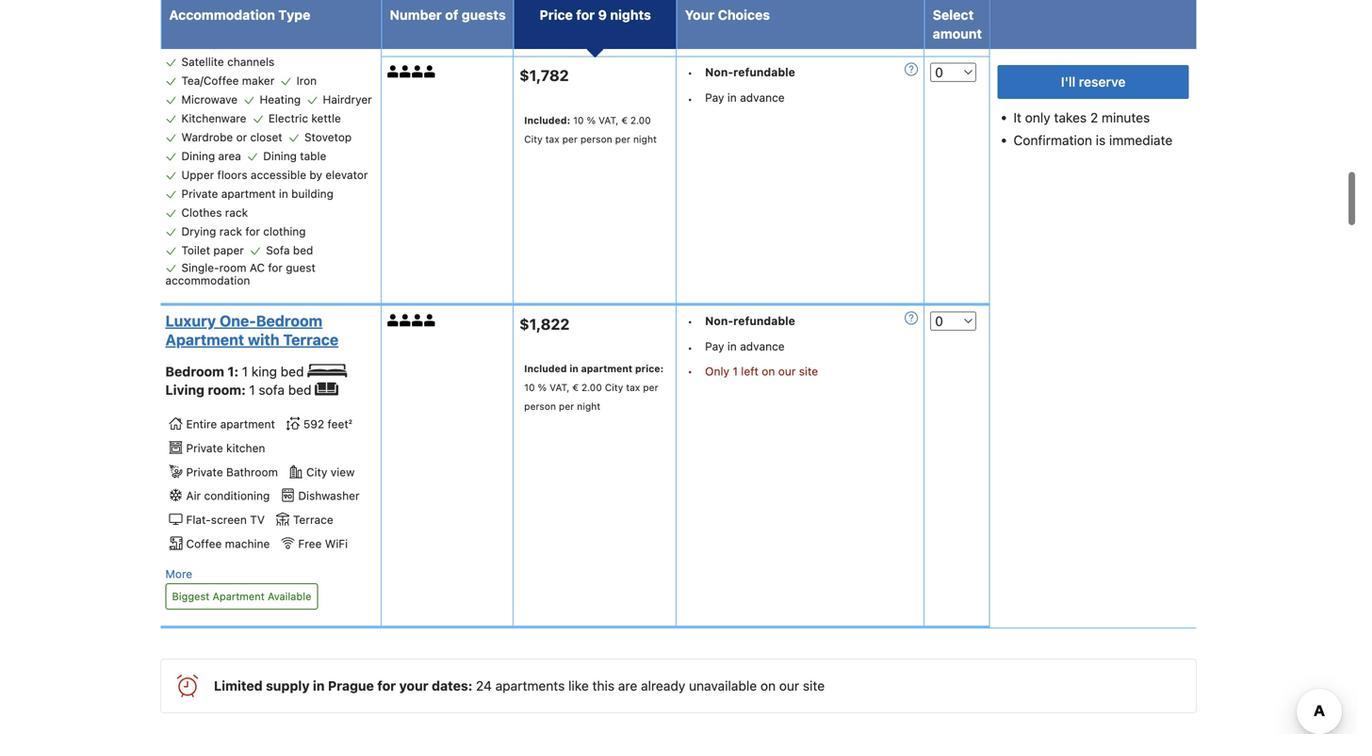 Task type: describe. For each thing, give the bounding box(es) containing it.
city inside included in apartment price: 10 % vat, € 2.00 city tax per person per night
[[605, 382, 623, 393]]

bed for 1 king bed
[[281, 364, 304, 379]]

wardrobe or closet
[[181, 131, 282, 144]]

10 inside included in apartment price: 10 % vat, € 2.00 city tax per person per night
[[524, 382, 535, 393]]

accessible
[[251, 168, 306, 182]]

limited
[[214, 678, 263, 694]]

in right supply
[[313, 678, 325, 694]]

coffee machine
[[186, 537, 270, 550]]

it
[[1014, 110, 1022, 125]]

air conditioning
[[186, 489, 270, 503]]

or
[[236, 131, 247, 144]]

accommodation type
[[169, 7, 311, 23]]

air
[[186, 489, 201, 503]]

non- for more details on meals and payment options icon
[[705, 66, 734, 79]]

private for private bathroom
[[186, 465, 223, 479]]

apartment for private apartment in building
[[221, 187, 276, 200]]

biggest apartment available
[[172, 590, 311, 603]]

terrace inside luxury one-bedroom apartment with terrace
[[283, 331, 339, 349]]

your
[[399, 678, 429, 694]]

biggest
[[172, 590, 210, 603]]

night inside included in apartment price: 10 % vat, € 2.00 city tax per person per night
[[577, 401, 601, 412]]

advance for more details on meals and payment options icon
[[740, 91, 785, 104]]

maker
[[242, 74, 275, 87]]

immediate
[[1110, 132, 1173, 148]]

$1,782
[[520, 67, 569, 85]]

1 vertical spatial on
[[761, 678, 776, 694]]

vat, inside included in apartment price: 10 % vat, € 2.00 city tax per person per night
[[550, 382, 570, 393]]

refundable for more details on meals and payment options icon
[[734, 66, 796, 79]]

refundable for more details on meals and payment options image
[[734, 314, 796, 328]]

in down accessible
[[279, 187, 288, 200]]

satellite
[[181, 55, 224, 68]]

592
[[303, 418, 324, 431]]

it only takes 2 minutes confirmation is immediate
[[1014, 110, 1173, 148]]

conditioning
[[204, 489, 270, 503]]

1 for 1 king bed
[[242, 364, 248, 379]]

for left "clothing"
[[245, 225, 260, 238]]

facilities
[[221, 36, 265, 50]]

price:
[[635, 363, 664, 374]]

i'll reserve button
[[998, 65, 1189, 99]]

apartment for entire apartment
[[220, 418, 275, 431]]

advance for more details on meals and payment options image
[[740, 340, 785, 353]]

electric
[[268, 112, 308, 125]]

pay in advance for more details on meals and payment options image
[[705, 340, 785, 353]]

24
[[476, 678, 492, 694]]

free wifi
[[298, 537, 348, 550]]

screen
[[211, 513, 247, 526]]

drying
[[181, 225, 216, 238]]

toilet paper
[[181, 244, 244, 257]]

like
[[569, 678, 589, 694]]

non-refundable for more details on meals and payment options image
[[705, 314, 796, 328]]

3 • from the top
[[688, 315, 693, 328]]

area for sitting area
[[219, 18, 242, 31]]

are
[[618, 678, 637, 694]]

upper
[[181, 168, 214, 182]]

clothing
[[263, 225, 306, 238]]

sofa
[[266, 244, 290, 257]]

pay in advance for more details on meals and payment options icon
[[705, 91, 785, 104]]

1 sofa bed
[[249, 382, 315, 398]]

takes
[[1054, 110, 1087, 125]]

private apartment in building
[[181, 187, 334, 200]]

elevator
[[326, 168, 368, 182]]

stovetop
[[304, 131, 352, 144]]

1 vertical spatial terrace
[[293, 513, 333, 526]]

with
[[248, 331, 280, 349]]

bed for 1 sofa bed
[[288, 382, 312, 398]]

building
[[291, 187, 334, 200]]

included
[[524, 363, 567, 374]]

entire
[[186, 418, 217, 431]]

9
[[598, 7, 607, 23]]

sitting area
[[181, 18, 242, 31]]

iron
[[297, 74, 317, 87]]

tea/coffee
[[181, 74, 239, 87]]

1 vertical spatial our
[[779, 678, 800, 694]]

feet²
[[328, 418, 352, 431]]

2
[[1091, 110, 1098, 125]]

machine
[[225, 537, 270, 550]]

tax inside included in apartment price: 10 % vat, € 2.00 city tax per person per night
[[626, 382, 640, 393]]

person inside 10 % vat, € 2.00 city tax per person per night
[[581, 133, 612, 145]]

guest
[[286, 261, 316, 274]]

your
[[685, 7, 715, 23]]

upper floors accessible by elevator
[[181, 168, 368, 182]]

5 • from the top
[[688, 365, 693, 378]]

apartments
[[496, 678, 565, 694]]

amount
[[933, 26, 982, 41]]

wardrobe
[[181, 131, 233, 144]]

refrigerator
[[301, 18, 364, 31]]

flat-screen tv
[[186, 513, 265, 526]]

by
[[310, 168, 322, 182]]

dining table
[[263, 150, 326, 163]]

tea/coffee maker
[[181, 74, 275, 87]]

apartment inside luxury one-bedroom apartment with terrace
[[165, 331, 244, 349]]

choices
[[718, 7, 770, 23]]

included in apartment price: 10 % vat, € 2.00 city tax per person per night
[[524, 363, 664, 412]]

i'll reserve
[[1061, 74, 1126, 90]]

2.00 inside included in apartment price: 10 % vat, € 2.00 city tax per person per night
[[582, 382, 602, 393]]

hairdryer
[[323, 93, 372, 106]]

area for dining area
[[218, 150, 241, 163]]

in down your choices
[[728, 91, 737, 104]]

view
[[331, 465, 355, 479]]

pay for more details on meals and payment options image
[[705, 340, 724, 353]]

select amount
[[933, 7, 982, 41]]

kettle
[[311, 112, 341, 125]]

dining area
[[181, 150, 241, 163]]

$1,822
[[520, 315, 570, 333]]

2 horizontal spatial 1
[[733, 365, 738, 378]]

included:
[[524, 114, 570, 126]]

price
[[540, 7, 573, 23]]

sitting
[[181, 18, 216, 31]]

free
[[298, 537, 322, 550]]

coffee
[[186, 537, 222, 550]]



Task type: vqa. For each thing, say whether or not it's contained in the screenshot.
the topmost The
no



Task type: locate. For each thing, give the bounding box(es) containing it.
one-
[[220, 312, 256, 330]]

0 horizontal spatial %
[[538, 382, 547, 393]]

accommodation
[[165, 274, 250, 287]]

1 horizontal spatial vat,
[[599, 114, 619, 126]]

table
[[300, 150, 326, 163]]

1 vertical spatial city
[[605, 382, 623, 393]]

single-room ac for guest accommodation
[[165, 261, 316, 287]]

4 • from the top
[[688, 341, 693, 354]]

private for private kitchen
[[186, 442, 223, 455]]

dining up accessible
[[263, 150, 297, 163]]

1 horizontal spatial dining
[[263, 150, 297, 163]]

night inside 10 % vat, € 2.00 city tax per person per night
[[633, 133, 657, 145]]

0 vertical spatial area
[[219, 18, 242, 31]]

more
[[165, 567, 192, 581]]

number of guests
[[390, 7, 506, 23]]

on right left
[[762, 365, 775, 378]]

1 vertical spatial tv
[[250, 513, 265, 526]]

more details on meals and payment options image
[[905, 63, 918, 76]]

sofa bed
[[266, 244, 313, 257]]

advance up only 1 left on our site
[[740, 340, 785, 353]]

2.00
[[631, 114, 651, 126], [582, 382, 602, 393]]

0 horizontal spatial 2.00
[[582, 382, 602, 393]]

1 left king
[[242, 364, 248, 379]]

0 horizontal spatial tax
[[545, 133, 560, 145]]

0 horizontal spatial 10
[[524, 382, 535, 393]]

prague
[[328, 678, 374, 694]]

private for private apartment in building
[[181, 187, 218, 200]]

room:
[[208, 382, 246, 398]]

0 vertical spatial €
[[622, 114, 628, 126]]

area down wardrobe or closet
[[218, 150, 241, 163]]

clothes rack
[[181, 206, 248, 219]]

0 vertical spatial night
[[633, 133, 657, 145]]

tv up facilities
[[264, 18, 279, 31]]

only
[[1025, 110, 1051, 125]]

2 non-refundable from the top
[[705, 314, 796, 328]]

1 non- from the top
[[705, 66, 734, 79]]

private up clothes
[[181, 187, 218, 200]]

bed left 'couch' image
[[288, 382, 312, 398]]

apartment right biggest
[[213, 590, 265, 603]]

pay for more details on meals and payment options icon
[[705, 91, 724, 104]]

terrace down bedroom
[[283, 331, 339, 349]]

€ inside 10 % vat, € 2.00 city tax per person per night
[[622, 114, 628, 126]]

1 dining from the left
[[181, 150, 215, 163]]

non-refundable down choices
[[705, 66, 796, 79]]

% inside included in apartment price: 10 % vat, € 2.00 city tax per person per night
[[538, 382, 547, 393]]

guests
[[462, 7, 506, 23]]

0 vertical spatial tax
[[545, 133, 560, 145]]

0 horizontal spatial person
[[524, 401, 556, 412]]

0 vertical spatial our
[[778, 365, 796, 378]]

% down included
[[538, 382, 547, 393]]

dining for dining table
[[263, 150, 297, 163]]

1 horizontal spatial city
[[524, 133, 543, 145]]

0 vertical spatial on
[[762, 365, 775, 378]]

city inside 10 % vat, € 2.00 city tax per person per night
[[524, 133, 543, 145]]

our
[[778, 365, 796, 378], [779, 678, 800, 694]]

0 vertical spatial terrace
[[283, 331, 339, 349]]

0 vertical spatial 2.00
[[631, 114, 651, 126]]

for left 9
[[576, 7, 595, 23]]

1 vertical spatial apartment
[[213, 590, 265, 603]]

rack up paper
[[219, 225, 242, 238]]

1 • from the top
[[688, 66, 693, 79]]

1 refundable from the top
[[734, 66, 796, 79]]

advance down choices
[[740, 91, 785, 104]]

2 vertical spatial apartment
[[220, 418, 275, 431]]

2 non- from the top
[[705, 314, 734, 328]]

1 vertical spatial advance
[[740, 340, 785, 353]]

•
[[688, 66, 693, 79], [688, 92, 693, 106], [688, 315, 693, 328], [688, 341, 693, 354], [688, 365, 693, 378]]

2 • from the top
[[688, 92, 693, 106]]

10 down included
[[524, 382, 535, 393]]

private down "entire"
[[186, 442, 223, 455]]

refundable up only 1 left on our site
[[734, 314, 796, 328]]

our right the unavailable
[[779, 678, 800, 694]]

vat, inside 10 % vat, € 2.00 city tax per person per night
[[599, 114, 619, 126]]

1 vertical spatial area
[[218, 150, 241, 163]]

tv up machine
[[250, 513, 265, 526]]

2 vertical spatial bed
[[288, 382, 312, 398]]

€ inside included in apartment price: 10 % vat, € 2.00 city tax per person per night
[[573, 382, 579, 393]]

1 pay from the top
[[705, 91, 724, 104]]

for left your
[[377, 678, 396, 694]]

in up only
[[728, 340, 737, 353]]

1 vertical spatial private
[[186, 442, 223, 455]]

10 % vat, € 2.00 city tax per person per night
[[524, 114, 657, 145]]

2 vertical spatial city
[[306, 465, 328, 479]]

terrace
[[283, 331, 339, 349], [293, 513, 333, 526]]

1 vertical spatial vat,
[[550, 382, 570, 393]]

advance
[[740, 91, 785, 104], [740, 340, 785, 353]]

1 king bed
[[242, 364, 308, 379]]

wifi
[[325, 537, 348, 550]]

more link
[[165, 565, 192, 583]]

1 vertical spatial night
[[577, 401, 601, 412]]

vat,
[[599, 114, 619, 126], [550, 382, 570, 393]]

1 vertical spatial bed
[[281, 364, 304, 379]]

already
[[641, 678, 686, 694]]

rack
[[225, 206, 248, 219], [219, 225, 242, 238]]

room
[[219, 261, 246, 274]]

dining for dining area
[[181, 150, 215, 163]]

limited supply in prague for your dates: 24 apartments like this are already unavailable on our site
[[214, 678, 825, 694]]

1 horizontal spatial 1
[[249, 382, 255, 398]]

0 vertical spatial site
[[799, 365, 818, 378]]

bedroom
[[256, 312, 323, 330]]

2 vertical spatial private
[[186, 465, 223, 479]]

1 advance from the top
[[740, 91, 785, 104]]

non-refundable for more details on meals and payment options icon
[[705, 66, 796, 79]]

0 vertical spatial tv
[[264, 18, 279, 31]]

1 vertical spatial person
[[524, 401, 556, 412]]

floors
[[217, 168, 248, 182]]

2.00 inside 10 % vat, € 2.00 city tax per person per night
[[631, 114, 651, 126]]

site right the unavailable
[[803, 678, 825, 694]]

in inside included in apartment price: 10 % vat, € 2.00 city tax per person per night
[[570, 363, 579, 374]]

luxury
[[165, 312, 216, 330]]

supply
[[266, 678, 310, 694]]

1 horizontal spatial 10
[[573, 114, 584, 126]]

in right included
[[570, 363, 579, 374]]

heating
[[260, 93, 301, 106]]

apartment up kitchen
[[220, 418, 275, 431]]

1 vertical spatial %
[[538, 382, 547, 393]]

for inside single-room ac for guest accommodation
[[268, 261, 283, 274]]

0 vertical spatial city
[[524, 133, 543, 145]]

tax down price:
[[626, 382, 640, 393]]

unavailable
[[689, 678, 757, 694]]

pay in advance down choices
[[705, 91, 785, 104]]

1 vertical spatial non-refundable
[[705, 314, 796, 328]]

0 horizontal spatial night
[[577, 401, 601, 412]]

private up 'air' on the bottom left
[[186, 465, 223, 479]]

1 for 1 sofa bed
[[249, 382, 255, 398]]

your choices
[[685, 7, 770, 23]]

10 inside 10 % vat, € 2.00 city tax per person per night
[[573, 114, 584, 126]]

2 dining from the left
[[263, 150, 297, 163]]

0 vertical spatial %
[[587, 114, 596, 126]]

2 pay in advance from the top
[[705, 340, 785, 353]]

price for 9 nights
[[540, 7, 651, 23]]

1 horizontal spatial person
[[581, 133, 612, 145]]

1 horizontal spatial €
[[622, 114, 628, 126]]

living room:
[[165, 382, 249, 398]]

0 vertical spatial non-
[[705, 66, 734, 79]]

apartment down luxury
[[165, 331, 244, 349]]

1 horizontal spatial night
[[633, 133, 657, 145]]

1 vertical spatial pay in advance
[[705, 340, 785, 353]]

2 refundable from the top
[[734, 314, 796, 328]]

1 vertical spatial site
[[803, 678, 825, 694]]

channels
[[227, 55, 275, 68]]

more details on meals and payment options image
[[905, 312, 918, 325]]

2 advance from the top
[[740, 340, 785, 353]]

refundable
[[734, 66, 796, 79], [734, 314, 796, 328]]

1 left "sofa"
[[249, 382, 255, 398]]

tax down included:
[[545, 133, 560, 145]]

paper
[[213, 244, 244, 257]]

couch image
[[315, 383, 338, 396]]

0 vertical spatial person
[[581, 133, 612, 145]]

bed up 1 sofa bed
[[281, 364, 304, 379]]

1 vertical spatial refundable
[[734, 314, 796, 328]]

rack up drying rack for clothing
[[225, 206, 248, 219]]

person inside included in apartment price: 10 % vat, € 2.00 city tax per person per night
[[524, 401, 556, 412]]

% inside 10 % vat, € 2.00 city tax per person per night
[[587, 114, 596, 126]]

non- down your choices
[[705, 66, 734, 79]]

apartment left price:
[[581, 363, 633, 374]]

electric kettle
[[268, 112, 341, 125]]

luxury one-bedroom apartment with terrace link
[[165, 312, 370, 349]]

1 vertical spatial 2.00
[[582, 382, 602, 393]]

kitchen
[[226, 442, 265, 455]]

1 horizontal spatial %
[[587, 114, 596, 126]]

vat, right included:
[[599, 114, 619, 126]]

area up the ironing facilities
[[219, 18, 242, 31]]

pay
[[705, 91, 724, 104], [705, 340, 724, 353]]

dining
[[181, 150, 215, 163], [263, 150, 297, 163]]

1 vertical spatial 10
[[524, 382, 535, 393]]

site right left
[[799, 365, 818, 378]]

0 vertical spatial apartment
[[221, 187, 276, 200]]

private kitchen
[[186, 442, 265, 455]]

person
[[581, 133, 612, 145], [524, 401, 556, 412]]

city
[[524, 133, 543, 145], [605, 382, 623, 393], [306, 465, 328, 479]]

1 vertical spatial rack
[[219, 225, 242, 238]]

our right left
[[778, 365, 796, 378]]

satellite channels
[[181, 55, 275, 68]]

non- up only
[[705, 314, 734, 328]]

0 horizontal spatial vat,
[[550, 382, 570, 393]]

terrace up free
[[293, 513, 333, 526]]

0 vertical spatial non-refundable
[[705, 66, 796, 79]]

per
[[562, 133, 578, 145], [615, 133, 631, 145], [643, 382, 658, 393], [559, 401, 574, 412]]

occupancy image
[[400, 66, 412, 78], [424, 66, 436, 78], [387, 314, 400, 327], [412, 314, 424, 327]]

non-
[[705, 66, 734, 79], [705, 314, 734, 328]]

apartment inside included in apartment price: 10 % vat, € 2.00 city tax per person per night
[[581, 363, 633, 374]]

0 vertical spatial 10
[[573, 114, 584, 126]]

0 horizontal spatial 1
[[242, 364, 248, 379]]

apartment down floors
[[221, 187, 276, 200]]

0 vertical spatial refundable
[[734, 66, 796, 79]]

select
[[933, 7, 974, 23]]

rack for clothes
[[225, 206, 248, 219]]

ironing facilities
[[181, 36, 265, 50]]

1 vertical spatial €
[[573, 382, 579, 393]]

0 vertical spatial apartment
[[165, 331, 244, 349]]

occupancy image
[[387, 66, 400, 78], [412, 66, 424, 78], [400, 314, 412, 327], [424, 314, 436, 327]]

area
[[219, 18, 242, 31], [218, 150, 241, 163]]

0 vertical spatial private
[[181, 187, 218, 200]]

1 non-refundable from the top
[[705, 66, 796, 79]]

10 right included:
[[573, 114, 584, 126]]

pay down your choices
[[705, 91, 724, 104]]

1 vertical spatial tax
[[626, 382, 640, 393]]

2 horizontal spatial city
[[605, 382, 623, 393]]

592 feet²
[[303, 418, 352, 431]]

0 horizontal spatial dining
[[181, 150, 215, 163]]

single-
[[181, 261, 219, 274]]

1 vertical spatial apartment
[[581, 363, 633, 374]]

sofa
[[259, 382, 285, 398]]

% right included:
[[587, 114, 596, 126]]

this
[[593, 678, 615, 694]]

1 left left
[[733, 365, 738, 378]]

bed up guest
[[293, 244, 313, 257]]

1 vertical spatial pay
[[705, 340, 724, 353]]

0 vertical spatial rack
[[225, 206, 248, 219]]

1 horizontal spatial 2.00
[[631, 114, 651, 126]]

for down sofa
[[268, 261, 283, 274]]

apartment
[[221, 187, 276, 200], [581, 363, 633, 374], [220, 418, 275, 431]]

1 horizontal spatial tax
[[626, 382, 640, 393]]

vat, down included
[[550, 382, 570, 393]]

0 vertical spatial pay
[[705, 91, 724, 104]]

non-refundable up left
[[705, 314, 796, 328]]

refundable down choices
[[734, 66, 796, 79]]

flat-
[[186, 513, 211, 526]]

city view
[[306, 465, 355, 479]]

number
[[390, 7, 442, 23]]

king
[[251, 364, 277, 379]]

1 vertical spatial non-
[[705, 314, 734, 328]]

tax inside 10 % vat, € 2.00 city tax per person per night
[[545, 133, 560, 145]]

tax
[[545, 133, 560, 145], [626, 382, 640, 393]]

0 vertical spatial bed
[[293, 244, 313, 257]]

pay in advance up left
[[705, 340, 785, 353]]

0 horizontal spatial €
[[573, 382, 579, 393]]

rack for drying
[[219, 225, 242, 238]]

0 vertical spatial vat,
[[599, 114, 619, 126]]

€
[[622, 114, 628, 126], [573, 382, 579, 393]]

0 vertical spatial advance
[[740, 91, 785, 104]]

of
[[445, 7, 458, 23]]

luxury one-bedroom apartment with terrace
[[165, 312, 339, 349]]

dining up upper
[[181, 150, 215, 163]]

toilet
[[181, 244, 210, 257]]

0 vertical spatial pay in advance
[[705, 91, 785, 104]]

1 pay in advance from the top
[[705, 91, 785, 104]]

in
[[728, 91, 737, 104], [279, 187, 288, 200], [728, 340, 737, 353], [570, 363, 579, 374], [313, 678, 325, 694]]

apartment
[[165, 331, 244, 349], [213, 590, 265, 603]]

0 horizontal spatial city
[[306, 465, 328, 479]]

closet
[[250, 131, 282, 144]]

2 pay from the top
[[705, 340, 724, 353]]

is
[[1096, 132, 1106, 148]]

on right the unavailable
[[761, 678, 776, 694]]

non- for more details on meals and payment options image
[[705, 314, 734, 328]]

entire apartment
[[186, 418, 275, 431]]

pay up only
[[705, 340, 724, 353]]



